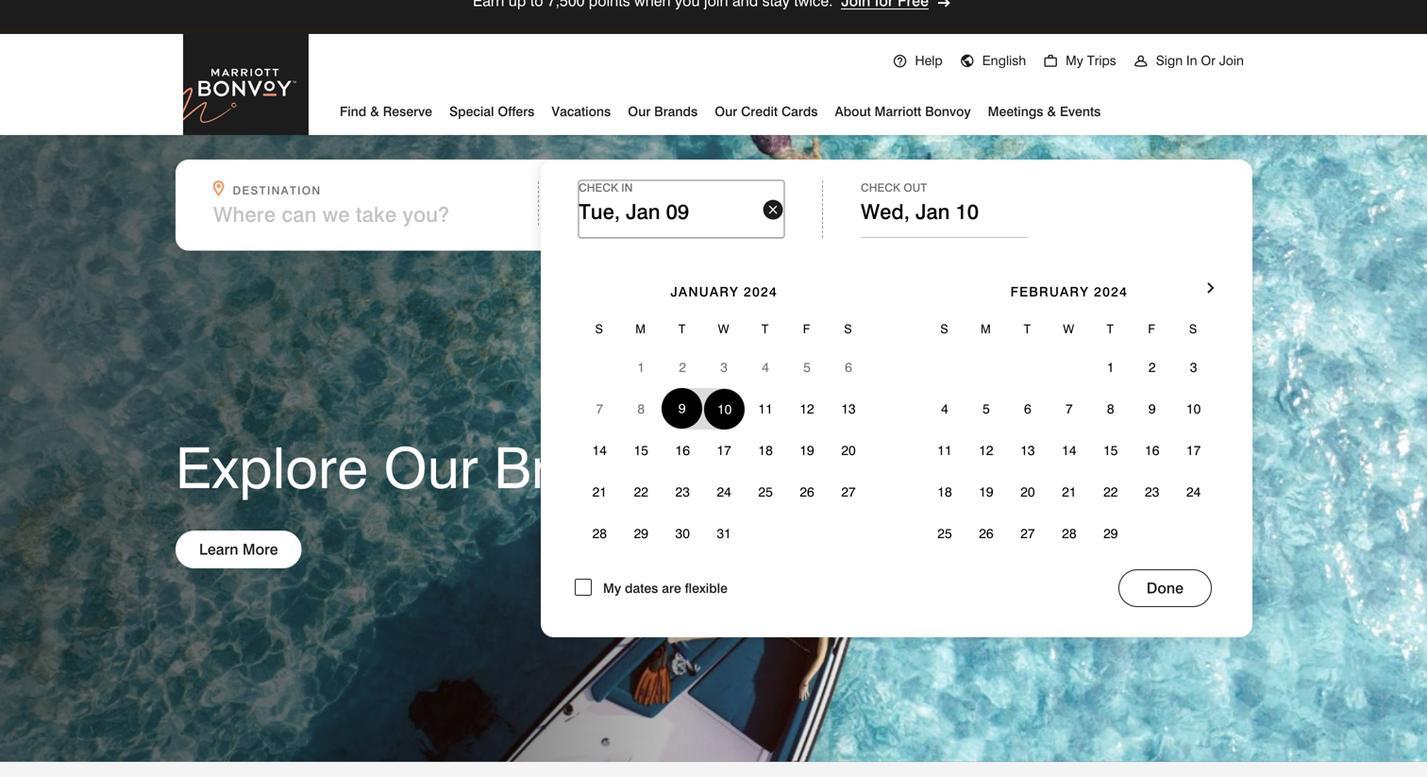 Task type: locate. For each thing, give the bounding box(es) containing it.
16
[[676, 442, 690, 458], [1145, 442, 1160, 458]]

check down vacations
[[579, 181, 618, 195]]

1 horizontal spatial grid
[[924, 257, 1215, 554]]

w
[[718, 321, 730, 336], [1064, 321, 1076, 336]]

1 vertical spatial 4
[[941, 401, 949, 417]]

0 horizontal spatial 5
[[804, 359, 811, 375]]

1 horizontal spatial 12
[[979, 442, 994, 458]]

1 f from the left
[[803, 321, 811, 336]]

2024 for january 2024
[[744, 284, 778, 300]]

t down february 2024
[[1107, 321, 1115, 336]]

1 7 from the left
[[596, 401, 603, 417]]

1 8 from the left
[[638, 401, 645, 417]]

round image inside help link
[[893, 54, 908, 69]]

2 horizontal spatial 1
[[1107, 359, 1115, 375]]

0 horizontal spatial 16
[[676, 442, 690, 458]]

1 left the tue jan 02 2024 cell
[[638, 359, 645, 375]]

& inside dropdown button
[[1047, 103, 1057, 119]]

0 vertical spatial 13
[[842, 401, 856, 417]]

22
[[634, 484, 649, 500], [1104, 484, 1118, 500]]

1 horizontal spatial 24
[[1187, 484, 1201, 500]]

0 vertical spatial in
[[1187, 52, 1198, 68]]

in inside the check in tue, jan 09
[[622, 181, 633, 195]]

grid
[[579, 257, 870, 554], [924, 257, 1215, 554]]

1 night tue, jan 09 - wed, jan 10
[[580, 184, 827, 227]]

1 horizontal spatial 18
[[938, 484, 952, 500]]

our credit cards
[[715, 103, 818, 119]]

0 horizontal spatial 27
[[842, 484, 856, 500]]

1 2024 from the left
[[744, 284, 778, 300]]

explore our brands
[[176, 433, 675, 501]]

2 grid from the left
[[924, 257, 1215, 554]]

1 horizontal spatial 9
[[1149, 401, 1156, 417]]

2 t from the left
[[762, 321, 770, 336]]

row group
[[579, 347, 870, 554], [924, 347, 1215, 554]]

0 horizontal spatial 8
[[638, 401, 645, 417]]

1 vertical spatial 5
[[983, 401, 990, 417]]

0 horizontal spatial w
[[718, 321, 730, 336]]

1 horizontal spatial 14
[[1062, 442, 1077, 458]]

2 15 from the left
[[1104, 442, 1118, 458]]

1 horizontal spatial 11
[[938, 442, 952, 458]]

4 t from the left
[[1107, 321, 1115, 336]]

2024 for february 2024
[[1094, 284, 1128, 300]]

tue, inside the check in tue, jan 09
[[579, 199, 620, 224]]

sign in or join
[[1156, 52, 1244, 68]]

0 horizontal spatial check
[[579, 181, 618, 195]]

f
[[803, 321, 811, 336], [1148, 321, 1157, 336]]

18
[[759, 442, 773, 458], [938, 484, 952, 500]]

1 vertical spatial 13
[[1021, 442, 1035, 458]]

1 horizontal spatial 15
[[1104, 442, 1118, 458]]

1 vertical spatial in
[[622, 181, 633, 195]]

1 vertical spatial 18
[[938, 484, 952, 500]]

1 horizontal spatial check
[[861, 181, 901, 195]]

0 horizontal spatial &
[[370, 103, 379, 119]]

1 inside "mon jan 01 2024" cell
[[638, 359, 645, 375]]

1 horizontal spatial round image
[[1043, 54, 1059, 69]]

0 horizontal spatial 17
[[717, 442, 732, 458]]

09 inside 1 night tue, jan 09 - wed, jan 10
[[667, 202, 690, 227]]

15
[[634, 442, 649, 458], [1104, 442, 1118, 458]]

1 vertical spatial 19
[[979, 484, 994, 500]]

30
[[676, 525, 690, 541]]

& inside "dropdown button"
[[370, 103, 379, 119]]

round image inside 'sign in or join' dropdown button
[[1134, 54, 1149, 69]]

09 inside the check in tue, jan 09
[[666, 199, 689, 224]]

sign
[[1156, 52, 1183, 68]]

&
[[370, 103, 379, 119], [1047, 103, 1057, 119]]

1 horizontal spatial w
[[1064, 321, 1076, 336]]

0 horizontal spatial 26
[[800, 484, 815, 500]]

2 & from the left
[[1047, 103, 1057, 119]]

0 horizontal spatial 9
[[679, 400, 686, 416]]

0 horizontal spatial 4
[[762, 359, 769, 375]]

10
[[956, 199, 979, 224], [803, 202, 827, 227], [1187, 401, 1201, 417], [718, 401, 732, 417]]

2 f from the left
[[1148, 321, 1157, 336]]

1 grid from the left
[[579, 257, 870, 554]]

0 horizontal spatial 2024
[[744, 284, 778, 300]]

0 horizontal spatial 13
[[842, 401, 856, 417]]

my dates are flexible
[[603, 580, 728, 596]]

2 w from the left
[[1064, 321, 1076, 336]]

help
[[915, 52, 943, 68]]

jan inside the check in tue, jan 09
[[626, 199, 660, 224]]

sun jan 07 2024 cell
[[579, 388, 621, 430]]

12
[[800, 401, 815, 417], [979, 442, 994, 458]]

1 inside 1 night tue, jan 09 - wed, jan 10
[[604, 184, 611, 197]]

my
[[1066, 52, 1084, 68], [603, 580, 621, 596]]

1 w from the left
[[718, 321, 730, 336]]

meetings & events
[[988, 103, 1101, 119]]

28
[[593, 525, 607, 541], [1062, 525, 1077, 541]]

1 s from the left
[[595, 321, 604, 336]]

None search field
[[176, 160, 1253, 637]]

row
[[579, 311, 870, 347], [924, 311, 1215, 347], [579, 347, 870, 388], [924, 347, 1215, 388], [579, 388, 870, 430], [924, 388, 1215, 430], [579, 430, 870, 471], [924, 430, 1215, 471], [579, 471, 870, 513], [924, 471, 1215, 513], [579, 513, 870, 554], [924, 513, 1215, 554]]

0 vertical spatial 25
[[759, 484, 773, 500]]

learn
[[199, 540, 238, 558]]

my left "dates"
[[603, 580, 621, 596]]

-
[[696, 202, 703, 227]]

our inside dropdown button
[[628, 103, 651, 119]]

grid containing january 2024
[[579, 257, 870, 554]]

explore
[[176, 433, 368, 501]]

8
[[638, 401, 645, 417], [1107, 401, 1115, 417]]

round image left my trips
[[1043, 54, 1059, 69]]

0 horizontal spatial 20
[[842, 442, 856, 458]]

25
[[759, 484, 773, 500], [938, 525, 952, 541]]

brands left credit
[[654, 103, 698, 119]]

2 row group from the left
[[924, 347, 1215, 554]]

my trips
[[1066, 52, 1117, 68]]

2 17 from the left
[[1187, 442, 1201, 458]]

& right find at the left top of the page
[[370, 103, 379, 119]]

2024 right january at the top of page
[[744, 284, 778, 300]]

t up thu jan 04 2024 cell
[[762, 321, 770, 336]]

round image
[[893, 54, 908, 69], [1043, 54, 1059, 69], [1134, 54, 1149, 69]]

more
[[243, 540, 278, 558]]

round image for my trips
[[1043, 54, 1059, 69]]

0 vertical spatial 6
[[845, 359, 852, 375]]

1 down february 2024
[[1107, 359, 1115, 375]]

t up the tue jan 02 2024 cell
[[679, 321, 687, 336]]

26
[[800, 484, 815, 500], [979, 525, 994, 541]]

2 m from the left
[[981, 321, 992, 336]]

0 horizontal spatial our
[[384, 433, 478, 501]]

s
[[595, 321, 604, 336], [844, 321, 853, 336], [941, 321, 950, 336], [1190, 321, 1199, 336]]

jan inside the check out wed, jan 10
[[916, 199, 950, 224]]

1 horizontal spatial 17
[[1187, 442, 1201, 458]]

2024
[[744, 284, 778, 300], [1094, 284, 1128, 300]]

round image inside my trips button
[[1043, 54, 1059, 69]]

2 24 from the left
[[1187, 484, 1201, 500]]

our credit cards link
[[715, 96, 818, 124]]

my for my dates are flexible
[[603, 580, 621, 596]]

20
[[842, 442, 856, 458], [1021, 484, 1035, 500]]

2024 right february
[[1094, 284, 1128, 300]]

24
[[717, 484, 732, 500], [1187, 484, 1201, 500]]

row containing 14
[[579, 430, 870, 471]]

check for tue, jan 09
[[579, 181, 618, 195]]

1 29 from the left
[[634, 525, 649, 541]]

31
[[717, 525, 732, 541]]

t down february
[[1024, 321, 1032, 336]]

1 horizontal spatial 22
[[1104, 484, 1118, 500]]

join
[[1220, 52, 1244, 68]]

check inside the check out wed, jan 10
[[861, 181, 901, 195]]

about marriott bonvoy
[[835, 103, 971, 119]]

0 horizontal spatial 6
[[845, 359, 852, 375]]

7
[[596, 401, 603, 417], [1066, 401, 1073, 417]]

out
[[904, 181, 927, 195]]

2 horizontal spatial round image
[[1134, 54, 1149, 69]]

1 horizontal spatial 16
[[1145, 442, 1160, 458]]

23
[[676, 484, 690, 500], [1145, 484, 1160, 500]]

0 horizontal spatial 3
[[721, 359, 728, 375]]

0 horizontal spatial 14
[[593, 442, 607, 458]]

0 horizontal spatial round image
[[893, 54, 908, 69]]

4
[[762, 359, 769, 375], [941, 401, 949, 417]]

my left trips
[[1066, 52, 1084, 68]]

3
[[721, 359, 728, 375], [1190, 359, 1198, 375]]

check inside the check in tue, jan 09
[[579, 181, 618, 195]]

brands inside dropdown button
[[654, 103, 698, 119]]

my inside button
[[1066, 52, 1084, 68]]

1 horizontal spatial wed,
[[861, 199, 910, 224]]

& left events
[[1047, 103, 1057, 119]]

1 row group from the left
[[579, 347, 870, 554]]

wed,
[[861, 199, 910, 224], [709, 202, 757, 227]]

row containing 25
[[924, 513, 1215, 554]]

bonvoy
[[925, 103, 971, 119]]

1 horizontal spatial 6
[[1024, 401, 1032, 417]]

tue,
[[579, 199, 620, 224], [580, 202, 621, 227]]

0 vertical spatial 5
[[804, 359, 811, 375]]

in for tue,
[[622, 181, 633, 195]]

1 & from the left
[[370, 103, 379, 119]]

& for meetings
[[1047, 103, 1057, 119]]

my inside search box
[[603, 580, 621, 596]]

0 horizontal spatial m
[[636, 321, 647, 336]]

19
[[800, 442, 815, 458], [979, 484, 994, 500]]

w down january 2024
[[718, 321, 730, 336]]

1 horizontal spatial 7
[[1066, 401, 1073, 417]]

jan
[[626, 199, 660, 224], [916, 199, 950, 224], [627, 202, 661, 227], [763, 202, 798, 227]]

are
[[662, 580, 681, 596]]

1 23 from the left
[[676, 484, 690, 500]]

jan for tue, jan 09 - wed, jan 10
[[627, 202, 661, 227]]

help link
[[884, 31, 951, 85]]

w for january
[[718, 321, 730, 336]]

3 t from the left
[[1024, 321, 1032, 336]]

destination field
[[213, 202, 527, 227]]

brands
[[654, 103, 698, 119], [494, 433, 675, 501]]

tue, for tue, jan 09
[[579, 199, 620, 224]]

round image left the sign
[[1134, 54, 1149, 69]]

17
[[717, 442, 732, 458], [1187, 442, 1201, 458]]

1 3 from the left
[[721, 359, 728, 375]]

21
[[593, 484, 607, 500], [1062, 484, 1077, 500]]

tue, inside 1 night tue, jan 09 - wed, jan 10
[[580, 202, 621, 227]]

6
[[845, 359, 852, 375], [1024, 401, 1032, 417]]

1 vertical spatial 26
[[979, 525, 994, 541]]

sat jan 06 2024 cell
[[828, 347, 870, 388]]

round image left help
[[893, 54, 908, 69]]

in down our brands
[[622, 181, 633, 195]]

1 horizontal spatial 4
[[941, 401, 949, 417]]

0 horizontal spatial 1
[[604, 184, 611, 197]]

in for or
[[1187, 52, 1198, 68]]

offers
[[498, 103, 535, 119]]

1 horizontal spatial 23
[[1145, 484, 1160, 500]]

2 8 from the left
[[1107, 401, 1115, 417]]

our brands button
[[628, 96, 698, 124]]

1 m from the left
[[636, 321, 647, 336]]

brands down sun jan 07 2024 cell
[[494, 433, 675, 501]]

0 horizontal spatial 18
[[759, 442, 773, 458]]

1 horizontal spatial 2
[[1149, 359, 1156, 375]]

1 14 from the left
[[593, 442, 607, 458]]

wed, right -
[[709, 202, 757, 227]]

check left "out"
[[861, 181, 901, 195]]

1 2 from the left
[[679, 359, 686, 375]]

0 horizontal spatial f
[[803, 321, 811, 336]]

0 horizontal spatial 24
[[717, 484, 732, 500]]

check
[[579, 181, 618, 195], [861, 181, 901, 195]]

in
[[1187, 52, 1198, 68], [622, 181, 633, 195]]

2 round image from the left
[[1043, 54, 1059, 69]]

tue jan 02 2024 cell
[[662, 347, 704, 388]]

special offers
[[449, 103, 535, 119]]

2 2024 from the left
[[1094, 284, 1128, 300]]

1 horizontal spatial 25
[[938, 525, 952, 541]]

09
[[666, 199, 689, 224], [667, 202, 690, 227]]

2 horizontal spatial our
[[715, 103, 738, 119]]

0 vertical spatial 11
[[759, 401, 773, 417]]

0 horizontal spatial in
[[622, 181, 633, 195]]

1 horizontal spatial 5
[[983, 401, 990, 417]]

w down february 2024
[[1064, 321, 1076, 336]]

27
[[842, 484, 856, 500], [1021, 525, 1035, 541]]

4 s from the left
[[1190, 321, 1199, 336]]

m
[[636, 321, 647, 336], [981, 321, 992, 336]]

0 horizontal spatial 21
[[593, 484, 607, 500]]

wed jan 03 2024 cell
[[704, 347, 745, 388]]

in inside 'sign in or join' dropdown button
[[1187, 52, 1198, 68]]

2 16 from the left
[[1145, 442, 1160, 458]]

1 horizontal spatial 8
[[1107, 401, 1115, 417]]

1 16 from the left
[[676, 442, 690, 458]]

1 horizontal spatial m
[[981, 321, 992, 336]]

0 vertical spatial brands
[[654, 103, 698, 119]]

1 horizontal spatial 21
[[1062, 484, 1077, 500]]

1 check from the left
[[579, 181, 618, 195]]

13
[[842, 401, 856, 417], [1021, 442, 1035, 458]]

0 vertical spatial 4
[[762, 359, 769, 375]]

1 vertical spatial 25
[[938, 525, 952, 541]]

9
[[679, 400, 686, 416], [1149, 401, 1156, 417]]

t
[[679, 321, 687, 336], [762, 321, 770, 336], [1024, 321, 1032, 336], [1107, 321, 1115, 336]]

in left or
[[1187, 52, 1198, 68]]

0 horizontal spatial 23
[[676, 484, 690, 500]]

0 horizontal spatial 22
[[634, 484, 649, 500]]

0 horizontal spatial 29
[[634, 525, 649, 541]]

february
[[1011, 284, 1090, 300]]

0 horizontal spatial 11
[[759, 401, 773, 417]]

0 horizontal spatial my
[[603, 580, 621, 596]]

tue, for tue, jan 09 - wed, jan 10
[[580, 202, 621, 227]]

3 round image from the left
[[1134, 54, 1149, 69]]

0 horizontal spatial 7
[[596, 401, 603, 417]]

done
[[1147, 579, 1184, 597]]

0 horizontal spatial row group
[[579, 347, 870, 554]]

1 horizontal spatial f
[[1148, 321, 1157, 336]]

2 check from the left
[[861, 181, 901, 195]]

row containing 9
[[579, 388, 870, 430]]

0 vertical spatial my
[[1066, 52, 1084, 68]]

1
[[604, 184, 611, 197], [638, 359, 645, 375], [1107, 359, 1115, 375]]

1 horizontal spatial 28
[[1062, 525, 1077, 541]]

1 round image from the left
[[893, 54, 908, 69]]

1 horizontal spatial 19
[[979, 484, 994, 500]]

10 inside 1 night tue, jan 09 - wed, jan 10
[[803, 202, 827, 227]]

1 horizontal spatial 3
[[1190, 359, 1198, 375]]

w for february
[[1064, 321, 1076, 336]]

wed, down "out"
[[861, 199, 910, 224]]

f for january 2024
[[803, 321, 811, 336]]

1 left night on the top left of page
[[604, 184, 611, 197]]

1 horizontal spatial our
[[628, 103, 651, 119]]

0 horizontal spatial grid
[[579, 257, 870, 554]]

2 9 from the left
[[1149, 401, 1156, 417]]

0 horizontal spatial 15
[[634, 442, 649, 458]]

3 inside cell
[[721, 359, 728, 375]]

2
[[679, 359, 686, 375], [1149, 359, 1156, 375]]

1 horizontal spatial 29
[[1104, 525, 1118, 541]]

29
[[634, 525, 649, 541], [1104, 525, 1118, 541]]

0 vertical spatial 12
[[800, 401, 815, 417]]

1 vertical spatial 6
[[1024, 401, 1032, 417]]

2 2 from the left
[[1149, 359, 1156, 375]]

5
[[804, 359, 811, 375], [983, 401, 990, 417]]



Task type: vqa. For each thing, say whether or not it's contained in the screenshot.


Task type: describe. For each thing, give the bounding box(es) containing it.
english button
[[951, 31, 1035, 85]]

1 9 from the left
[[679, 400, 686, 416]]

1 vertical spatial 20
[[1021, 484, 1035, 500]]

round image for sign in or join
[[1134, 54, 1149, 69]]

learn more link
[[176, 531, 302, 568]]

1 15 from the left
[[634, 442, 649, 458]]

cards
[[782, 103, 818, 119]]

credit
[[741, 103, 778, 119]]

our brands
[[628, 103, 698, 119]]

sign in or join button
[[1125, 31, 1253, 85]]

vacations button
[[552, 96, 611, 124]]

jan for tue, jan 09
[[626, 199, 660, 224]]

find & reserve button
[[340, 96, 432, 124]]

6 inside cell
[[845, 359, 852, 375]]

destination
[[233, 184, 321, 197]]

09 for tue, jan 09
[[666, 199, 689, 224]]

check out wed, jan 10
[[861, 181, 979, 224]]

1 28 from the left
[[593, 525, 607, 541]]

0 horizontal spatial 12
[[800, 401, 815, 417]]

special
[[449, 103, 494, 119]]

2 7 from the left
[[1066, 401, 1073, 417]]

2 22 from the left
[[1104, 484, 1118, 500]]

row group for january
[[579, 347, 870, 554]]

special offers button
[[449, 96, 535, 124]]

& for find
[[370, 103, 379, 119]]

none search field containing tue, jan 09
[[176, 160, 1253, 637]]

09 for tue, jan 09 - wed, jan 10
[[667, 202, 690, 227]]

8 inside 'mon jan 08 2024' cell
[[638, 401, 645, 417]]

january 2024
[[671, 284, 778, 300]]

0 vertical spatial 27
[[842, 484, 856, 500]]

f for february 2024
[[1148, 321, 1157, 336]]

0 vertical spatial 26
[[800, 484, 815, 500]]

find & reserve
[[340, 103, 432, 119]]

2 inside cell
[[679, 359, 686, 375]]

check in tue, jan 09
[[579, 181, 689, 224]]

1 vertical spatial 11
[[938, 442, 952, 458]]

10 inside the check out wed, jan 10
[[956, 199, 979, 224]]

row group for february
[[924, 347, 1215, 554]]

0 vertical spatial 18
[[759, 442, 773, 458]]

7 inside cell
[[596, 401, 603, 417]]

find
[[340, 103, 367, 119]]

done button
[[1119, 569, 1212, 607]]

learn more
[[199, 540, 278, 558]]

our for our brands
[[628, 103, 651, 119]]

Destination text field
[[213, 202, 502, 227]]

january
[[671, 284, 739, 300]]

1 horizontal spatial 13
[[1021, 442, 1035, 458]]

my for my trips
[[1066, 52, 1084, 68]]

row containing 11
[[924, 430, 1215, 471]]

dates
[[625, 580, 658, 596]]

2 21 from the left
[[1062, 484, 1077, 500]]

1 horizontal spatial 27
[[1021, 525, 1035, 541]]

marriott
[[875, 103, 922, 119]]

about marriott bonvoy button
[[835, 96, 971, 124]]

night
[[616, 184, 657, 197]]

thu jan 04 2024 cell
[[745, 347, 787, 388]]

1 22 from the left
[[634, 484, 649, 500]]

3 s from the left
[[941, 321, 950, 336]]

check for wed, jan 10
[[861, 181, 901, 195]]

1 24 from the left
[[717, 484, 732, 500]]

0 vertical spatial 19
[[800, 442, 815, 458]]

meetings
[[988, 103, 1044, 119]]

1 17 from the left
[[717, 442, 732, 458]]

row containing 21
[[579, 471, 870, 513]]

trips
[[1087, 52, 1117, 68]]

vacations
[[552, 103, 611, 119]]

mon jan 08 2024 cell
[[621, 388, 662, 430]]

2 3 from the left
[[1190, 359, 1198, 375]]

1 horizontal spatial 26
[[979, 525, 994, 541]]

events
[[1060, 103, 1101, 119]]

m for february 2024
[[981, 321, 992, 336]]

meetings & events button
[[988, 96, 1101, 124]]

2 28 from the left
[[1062, 525, 1077, 541]]

2 23 from the left
[[1145, 484, 1160, 500]]

row containing 28
[[579, 513, 870, 554]]

5 inside row
[[983, 401, 990, 417]]

wed, inside the check out wed, jan 10
[[861, 199, 910, 224]]

grid containing february 2024
[[924, 257, 1215, 554]]

my trips button
[[1035, 31, 1125, 85]]

m for january 2024
[[636, 321, 647, 336]]

row containing 18
[[924, 471, 1215, 513]]

jan for wed, jan 10
[[916, 199, 950, 224]]

2 29 from the left
[[1104, 525, 1118, 541]]

0 horizontal spatial 25
[[759, 484, 773, 500]]

our for our credit cards
[[715, 103, 738, 119]]

6 inside row
[[1024, 401, 1032, 417]]

wed, inside 1 night tue, jan 09 - wed, jan 10
[[709, 202, 757, 227]]

english
[[983, 52, 1026, 68]]

5 inside cell
[[804, 359, 811, 375]]

flexible
[[685, 580, 728, 596]]

2 14 from the left
[[1062, 442, 1077, 458]]

round image for help
[[893, 54, 908, 69]]

1 t from the left
[[679, 321, 687, 336]]

reserve
[[383, 103, 432, 119]]

february 2024
[[1011, 284, 1128, 300]]

round image
[[960, 54, 975, 69]]

row containing 4
[[924, 388, 1215, 430]]

mon jan 01 2024 cell
[[621, 347, 662, 388]]

about
[[835, 103, 871, 119]]

or
[[1201, 52, 1216, 68]]

fri jan 05 2024 cell
[[787, 347, 828, 388]]

4 inside cell
[[762, 359, 769, 375]]

0 vertical spatial 20
[[842, 442, 856, 458]]

1 vertical spatial 12
[[979, 442, 994, 458]]

1 vertical spatial brands
[[494, 433, 675, 501]]

2 s from the left
[[844, 321, 853, 336]]

1 21 from the left
[[593, 484, 607, 500]]



